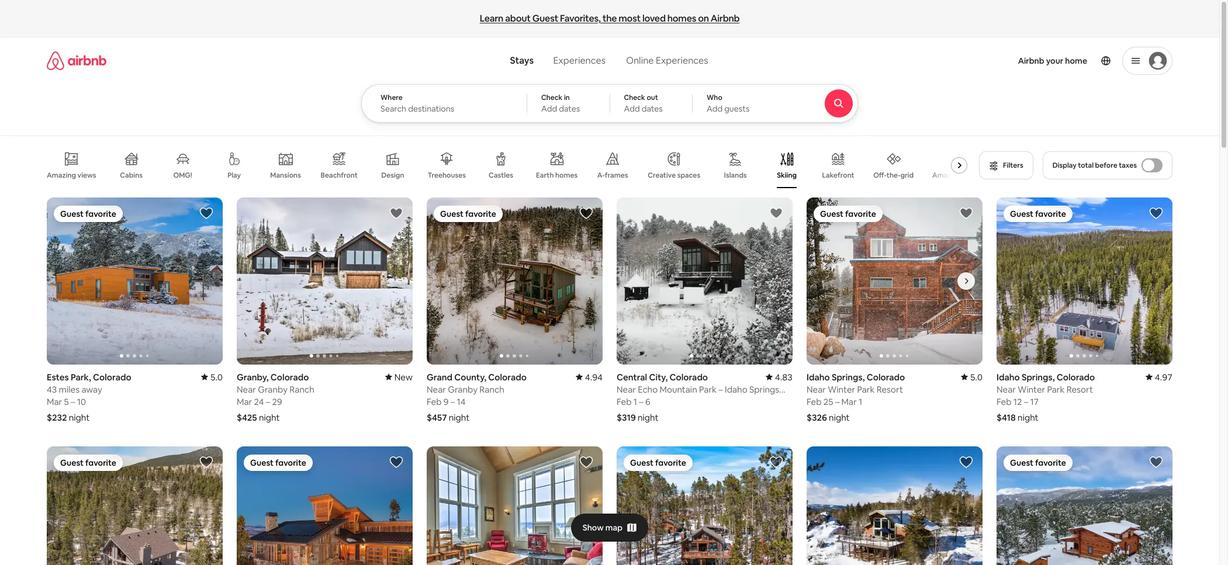 Task type: locate. For each thing, give the bounding box(es) containing it.
online experiences
[[626, 54, 709, 67]]

springs, for mar
[[832, 372, 865, 383]]

1 right 25 at the right bottom of the page
[[859, 396, 863, 408]]

near up 12
[[997, 384, 1016, 395]]

1 1 from the left
[[634, 396, 637, 408]]

experiences right online
[[656, 54, 709, 67]]

winter inside the idaho springs, colorado near winter park resort feb 25 – mar 1 $326 night
[[828, 384, 856, 395]]

1 mar from the left
[[47, 396, 62, 408]]

amazing pools
[[933, 171, 982, 180]]

check in add dates
[[542, 93, 580, 114]]

winter up 25 at the right bottom of the page
[[828, 384, 856, 395]]

1 near from the left
[[237, 384, 256, 395]]

1 5.0 out of 5 average rating image from the left
[[201, 372, 223, 383]]

airbnb left the "your"
[[1019, 56, 1045, 66]]

add inside check in add dates
[[542, 104, 557, 114]]

airbnb inside profile element
[[1019, 56, 1045, 66]]

grid
[[901, 171, 914, 180]]

dates inside check in add dates
[[559, 104, 580, 114]]

0 horizontal spatial homes
[[556, 171, 578, 180]]

3 mar from the left
[[842, 396, 857, 408]]

1 horizontal spatial 5.0 out of 5 average rating image
[[961, 372, 983, 383]]

0 horizontal spatial experiences
[[554, 54, 606, 67]]

mar right 25 at the right bottom of the page
[[842, 396, 857, 408]]

resort
[[877, 384, 904, 395], [1067, 384, 1094, 395], [630, 395, 657, 406]]

idaho up 12
[[997, 372, 1020, 383]]

night down 10
[[69, 412, 90, 423]]

– right the 9
[[451, 396, 455, 408]]

3 near from the left
[[617, 384, 636, 395]]

0 vertical spatial homes
[[668, 12, 697, 25]]

the-
[[887, 171, 901, 180]]

granby up 29 on the left bottom of page
[[258, 384, 288, 395]]

colorado inside grand county, colorado near granby ranch feb 9 – 14 $457 night
[[488, 372, 527, 383]]

dates for check in add dates
[[559, 104, 580, 114]]

near inside idaho springs, colorado near winter park resort feb 12 – 17 $418 night
[[997, 384, 1016, 395]]

colorado for idaho springs, colorado near winter park resort feb 25 – mar 1 $326 night
[[867, 372, 906, 383]]

near down the grand
[[427, 384, 446, 395]]

5 near from the left
[[997, 384, 1016, 395]]

1 horizontal spatial granby
[[448, 384, 478, 395]]

5 colorado from the left
[[867, 372, 906, 383]]

43
[[47, 384, 57, 395]]

airbnb your home
[[1019, 56, 1088, 66]]

– right the mountain
[[719, 384, 723, 395]]

near up 25 at the right bottom of the page
[[807, 384, 826, 395]]

0 horizontal spatial add
[[542, 104, 557, 114]]

2 feb from the left
[[617, 396, 632, 408]]

2 horizontal spatial add
[[707, 104, 723, 114]]

12
[[1014, 396, 1023, 408]]

check
[[542, 93, 563, 102], [624, 93, 646, 102]]

feb left 12
[[997, 396, 1012, 408]]

resort inside the idaho springs, colorado near winter park resort feb 25 – mar 1 $326 night
[[877, 384, 904, 395]]

None search field
[[361, 37, 891, 123]]

0 horizontal spatial dates
[[559, 104, 580, 114]]

4.83 out of 5 average rating image
[[766, 372, 793, 383]]

1 horizontal spatial winter
[[1018, 384, 1046, 395]]

idaho up 25 at the right bottom of the page
[[807, 372, 830, 383]]

park inside central city, colorado near echo mountain park – idaho springs ski resort
[[699, 384, 717, 395]]

homes right earth
[[556, 171, 578, 180]]

1 horizontal spatial mar
[[237, 396, 252, 408]]

0 horizontal spatial 1
[[634, 396, 637, 408]]

1 horizontal spatial homes
[[668, 12, 697, 25]]

park for feb 25 – mar 1
[[858, 384, 875, 395]]

0 horizontal spatial airbnb
[[711, 12, 740, 25]]

– inside feb 1 – 6 $319 night
[[639, 396, 644, 408]]

1 horizontal spatial add
[[624, 104, 640, 114]]

0 horizontal spatial check
[[542, 93, 563, 102]]

1 colorado from the left
[[93, 372, 131, 383]]

creative spaces
[[648, 171, 701, 180]]

online experiences link
[[616, 48, 719, 74]]

1 horizontal spatial idaho
[[807, 372, 830, 383]]

springs, up 17
[[1022, 372, 1055, 383]]

5.0 out of 5 average rating image
[[201, 372, 223, 383], [961, 372, 983, 383]]

idaho springs, colorado near winter park resort feb 12 – 17 $418 night
[[997, 372, 1096, 423]]

1 winter from the left
[[828, 384, 856, 395]]

add to wishlist: grand county, colorado image
[[580, 206, 594, 220]]

1 horizontal spatial ranch
[[480, 384, 505, 395]]

resort inside idaho springs, colorado near winter park resort feb 12 – 17 $418 night
[[1067, 384, 1094, 395]]

4.97 out of 5 average rating image
[[1146, 372, 1173, 383]]

add down what can we help you find? tab list
[[542, 104, 557, 114]]

29
[[272, 396, 282, 408]]

– left 6
[[639, 396, 644, 408]]

springs
[[750, 384, 780, 395]]

springs, up 25 at the right bottom of the page
[[832, 372, 865, 383]]

3 colorado from the left
[[488, 372, 527, 383]]

0 horizontal spatial ranch
[[290, 384, 315, 395]]

pools
[[964, 171, 982, 180]]

night down 14
[[449, 412, 470, 423]]

mar inside granby, colorado near granby ranch mar 24 – 29 $425 night
[[237, 396, 252, 408]]

1 horizontal spatial amazing
[[933, 171, 962, 180]]

near inside central city, colorado near echo mountain park – idaho springs ski resort
[[617, 384, 636, 395]]

6 colorado from the left
[[1057, 372, 1096, 383]]

1 add from the left
[[542, 104, 557, 114]]

colorado
[[93, 372, 131, 383], [271, 372, 309, 383], [488, 372, 527, 383], [670, 372, 708, 383], [867, 372, 906, 383], [1057, 372, 1096, 383]]

5.0 for estes park, colorado 43 miles away mar 5 – 10 $232 night
[[210, 372, 223, 383]]

check for check out add dates
[[624, 93, 646, 102]]

feb inside the idaho springs, colorado near winter park resort feb 25 – mar 1 $326 night
[[807, 396, 822, 408]]

4 feb from the left
[[997, 396, 1012, 408]]

0 horizontal spatial idaho
[[725, 384, 748, 395]]

near for feb 25 – mar 1
[[807, 384, 826, 395]]

near inside granby, colorado near granby ranch mar 24 – 29 $425 night
[[237, 384, 256, 395]]

experiences button
[[543, 48, 616, 74]]

about
[[505, 12, 531, 25]]

1 springs, from the left
[[832, 372, 865, 383]]

0 horizontal spatial winter
[[828, 384, 856, 395]]

2 add from the left
[[624, 104, 640, 114]]

park inside idaho springs, colorado near winter park resort feb 12 – 17 $418 night
[[1048, 384, 1065, 395]]

mountain
[[660, 384, 698, 395]]

2 horizontal spatial idaho
[[997, 372, 1020, 383]]

beachfront
[[321, 171, 358, 180]]

2 5.0 out of 5 average rating image from the left
[[961, 372, 983, 383]]

mar left 5
[[47, 396, 62, 408]]

creative
[[648, 171, 676, 180]]

1 left 6
[[634, 396, 637, 408]]

night down 25 at the right bottom of the page
[[829, 412, 850, 423]]

ranch inside grand county, colorado near granby ranch feb 9 – 14 $457 night
[[480, 384, 505, 395]]

feb up $319
[[617, 396, 632, 408]]

add to wishlist: estes park, colorado image
[[199, 206, 213, 220]]

amazing left views
[[47, 171, 76, 180]]

idaho left the "springs"
[[725, 384, 748, 395]]

learn about guest favorites, the most loved homes on airbnb
[[480, 12, 740, 25]]

1 horizontal spatial dates
[[642, 104, 663, 114]]

– inside the idaho springs, colorado near winter park resort feb 25 – mar 1 $326 night
[[836, 396, 840, 408]]

4 night from the left
[[638, 412, 659, 423]]

1 inside feb 1 – 6 $319 night
[[634, 396, 637, 408]]

2 ranch from the left
[[480, 384, 505, 395]]

6 night from the left
[[1018, 412, 1039, 423]]

idaho inside central city, colorado near echo mountain park – idaho springs ski resort
[[725, 384, 748, 395]]

0 horizontal spatial resort
[[630, 395, 657, 406]]

2 springs, from the left
[[1022, 372, 1055, 383]]

1 horizontal spatial check
[[624, 93, 646, 102]]

springs,
[[832, 372, 865, 383], [1022, 372, 1055, 383]]

display
[[1053, 161, 1077, 170]]

2 horizontal spatial mar
[[842, 396, 857, 408]]

check left in
[[542, 93, 563, 102]]

most
[[619, 12, 641, 25]]

0 horizontal spatial mar
[[47, 396, 62, 408]]

near for feb 9 – 14
[[427, 384, 446, 395]]

near inside the idaho springs, colorado near winter park resort feb 25 – mar 1 $326 night
[[807, 384, 826, 395]]

feb inside idaho springs, colorado near winter park resort feb 12 – 17 $418 night
[[997, 396, 1012, 408]]

0 horizontal spatial 5.0 out of 5 average rating image
[[201, 372, 223, 383]]

group
[[47, 143, 982, 188], [47, 198, 223, 365], [237, 198, 413, 365], [427, 198, 603, 365], [617, 198, 793, 365], [807, 198, 983, 365], [997, 198, 1173, 365], [47, 447, 223, 566], [237, 447, 413, 566], [427, 447, 603, 566], [617, 447, 793, 566], [807, 447, 983, 566], [997, 447, 1173, 566]]

granby
[[258, 384, 288, 395], [448, 384, 478, 395]]

near inside grand county, colorado near granby ranch feb 9 – 14 $457 night
[[427, 384, 446, 395]]

2 night from the left
[[259, 412, 280, 423]]

colorado for idaho springs, colorado near winter park resort feb 12 – 17 $418 night
[[1057, 372, 1096, 383]]

5.0 out of 5 average rating image for estes park, colorado 43 miles away mar 5 – 10 $232 night
[[201, 372, 223, 383]]

dates down out
[[642, 104, 663, 114]]

2 5.0 from the left
[[971, 372, 983, 383]]

1 horizontal spatial springs,
[[1022, 372, 1055, 383]]

2 check from the left
[[624, 93, 646, 102]]

springs, inside the idaho springs, colorado near winter park resort feb 25 – mar 1 $326 night
[[832, 372, 865, 383]]

feb left 25 at the right bottom of the page
[[807, 396, 822, 408]]

1 ranch from the left
[[290, 384, 315, 395]]

night inside estes park, colorado 43 miles away mar 5 – 10 $232 night
[[69, 412, 90, 423]]

3 feb from the left
[[807, 396, 822, 408]]

1 horizontal spatial resort
[[877, 384, 904, 395]]

1 vertical spatial airbnb
[[1019, 56, 1045, 66]]

1 dates from the left
[[559, 104, 580, 114]]

mar
[[47, 396, 62, 408], [237, 396, 252, 408], [842, 396, 857, 408]]

colorado inside estes park, colorado 43 miles away mar 5 – 10 $232 night
[[93, 372, 131, 383]]

spaces
[[678, 171, 701, 180]]

1 park from the left
[[699, 384, 717, 395]]

near down central
[[617, 384, 636, 395]]

colorado inside central city, colorado near echo mountain park – idaho springs ski resort
[[670, 372, 708, 383]]

2 1 from the left
[[859, 396, 863, 408]]

0 horizontal spatial amazing
[[47, 171, 76, 180]]

$418
[[997, 412, 1016, 423]]

1 vertical spatial homes
[[556, 171, 578, 180]]

– inside grand county, colorado near granby ranch feb 9 – 14 $457 night
[[451, 396, 455, 408]]

colorado inside idaho springs, colorado near winter park resort feb 12 – 17 $418 night
[[1057, 372, 1096, 383]]

none search field containing stays
[[361, 37, 891, 123]]

amazing left pools
[[933, 171, 962, 180]]

who add guests
[[707, 93, 750, 114]]

night down 17
[[1018, 412, 1039, 423]]

– left 17
[[1025, 396, 1029, 408]]

a-
[[598, 171, 605, 180]]

5 night from the left
[[829, 412, 850, 423]]

idaho inside the idaho springs, colorado near winter park resort feb 25 – mar 1 $326 night
[[807, 372, 830, 383]]

4.94 out of 5 average rating image
[[576, 372, 603, 383]]

1 feb from the left
[[427, 396, 442, 408]]

2 park from the left
[[858, 384, 875, 395]]

springs, inside idaho springs, colorado near winter park resort feb 12 – 17 $418 night
[[1022, 372, 1055, 383]]

$457
[[427, 412, 447, 423]]

1 horizontal spatial experiences
[[656, 54, 709, 67]]

guest
[[533, 12, 558, 25]]

night down 29 on the left bottom of page
[[259, 412, 280, 423]]

– inside granby, colorado near granby ranch mar 24 – 29 $425 night
[[266, 396, 270, 408]]

2 winter from the left
[[1018, 384, 1046, 395]]

granby inside granby, colorado near granby ranch mar 24 – 29 $425 night
[[258, 384, 288, 395]]

2 dates from the left
[[642, 104, 663, 114]]

ranch
[[290, 384, 315, 395], [480, 384, 505, 395]]

0 horizontal spatial park
[[699, 384, 717, 395]]

2 experiences from the left
[[656, 54, 709, 67]]

park
[[699, 384, 717, 395], [858, 384, 875, 395], [1048, 384, 1065, 395]]

0 vertical spatial airbnb
[[711, 12, 740, 25]]

park,
[[71, 372, 91, 383]]

add down who
[[707, 104, 723, 114]]

dates inside check out add dates
[[642, 104, 663, 114]]

in
[[564, 93, 570, 102]]

4 near from the left
[[807, 384, 826, 395]]

idaho
[[807, 372, 830, 383], [997, 372, 1020, 383], [725, 384, 748, 395]]

add inside check out add dates
[[624, 104, 640, 114]]

1 inside the idaho springs, colorado near winter park resort feb 25 – mar 1 $326 night
[[859, 396, 863, 408]]

check left out
[[624, 93, 646, 102]]

add to wishlist: granby, colorado image
[[390, 206, 404, 220], [390, 456, 404, 470], [580, 456, 594, 470]]

granby up 14
[[448, 384, 478, 395]]

– inside idaho springs, colorado near winter park resort feb 12 – 17 $418 night
[[1025, 396, 1029, 408]]

1 horizontal spatial 1
[[859, 396, 863, 408]]

airbnb right on
[[711, 12, 740, 25]]

colorado for estes park, colorado 43 miles away mar 5 – 10 $232 night
[[93, 372, 131, 383]]

2 near from the left
[[427, 384, 446, 395]]

0 horizontal spatial springs,
[[832, 372, 865, 383]]

1 night from the left
[[69, 412, 90, 423]]

show map
[[583, 523, 623, 533]]

– inside estes park, colorado 43 miles away mar 5 – 10 $232 night
[[71, 396, 75, 408]]

earth
[[536, 171, 554, 180]]

4 colorado from the left
[[670, 372, 708, 383]]

the
[[603, 12, 617, 25]]

add
[[542, 104, 557, 114], [624, 104, 640, 114], [707, 104, 723, 114]]

3 night from the left
[[449, 412, 470, 423]]

dates
[[559, 104, 580, 114], [642, 104, 663, 114]]

add down online
[[624, 104, 640, 114]]

idaho for idaho springs, colorado near winter park resort feb 12 – 17 $418 night
[[997, 372, 1020, 383]]

2 colorado from the left
[[271, 372, 309, 383]]

add to wishlist: idaho springs, colorado image
[[960, 206, 974, 220]]

winter up 17
[[1018, 384, 1046, 395]]

2 mar from the left
[[237, 396, 252, 408]]

– right 5
[[71, 396, 75, 408]]

4.83
[[775, 372, 793, 383]]

dates down in
[[559, 104, 580, 114]]

your
[[1047, 56, 1064, 66]]

1 horizontal spatial park
[[858, 384, 875, 395]]

2 granby from the left
[[448, 384, 478, 395]]

1 experiences from the left
[[554, 54, 606, 67]]

– right 25 at the right bottom of the page
[[836, 396, 840, 408]]

1 5.0 from the left
[[210, 372, 223, 383]]

park inside the idaho springs, colorado near winter park resort feb 25 – mar 1 $326 night
[[858, 384, 875, 395]]

check inside check out add dates
[[624, 93, 646, 102]]

–
[[719, 384, 723, 395], [71, 396, 75, 408], [266, 396, 270, 408], [451, 396, 455, 408], [639, 396, 644, 408], [836, 396, 840, 408], [1025, 396, 1029, 408]]

miles
[[59, 384, 80, 395]]

1 horizontal spatial airbnb
[[1019, 56, 1045, 66]]

county,
[[455, 372, 487, 383]]

3 add from the left
[[707, 104, 723, 114]]

1 check from the left
[[542, 93, 563, 102]]

1 horizontal spatial 5.0
[[971, 372, 983, 383]]

new place to stay image
[[385, 372, 413, 383]]

ranch inside granby, colorado near granby ranch mar 24 – 29 $425 night
[[290, 384, 315, 395]]

0 horizontal spatial 5.0
[[210, 372, 223, 383]]

stays button
[[501, 48, 543, 74]]

colorado inside granby, colorado near granby ranch mar 24 – 29 $425 night
[[271, 372, 309, 383]]

winter inside idaho springs, colorado near winter park resort feb 12 – 17 $418 night
[[1018, 384, 1046, 395]]

near down granby,
[[237, 384, 256, 395]]

0 horizontal spatial granby
[[258, 384, 288, 395]]

homes left on
[[668, 12, 697, 25]]

feb left the 9
[[427, 396, 442, 408]]

5.0
[[210, 372, 223, 383], [971, 372, 983, 383]]

– right 24
[[266, 396, 270, 408]]

3 park from the left
[[1048, 384, 1065, 395]]

1 granby from the left
[[258, 384, 288, 395]]

feb 1 – 6 $319 night
[[617, 396, 659, 423]]

experiences up in
[[554, 54, 606, 67]]

2 horizontal spatial resort
[[1067, 384, 1094, 395]]

2 horizontal spatial park
[[1048, 384, 1065, 395]]

night down 6
[[638, 412, 659, 423]]

guests
[[725, 104, 750, 114]]

idaho inside idaho springs, colorado near winter park resort feb 12 – 17 $418 night
[[997, 372, 1020, 383]]

mar left 24
[[237, 396, 252, 408]]

check inside check in add dates
[[542, 93, 563, 102]]

1
[[634, 396, 637, 408], [859, 396, 863, 408]]

winter for 17
[[1018, 384, 1046, 395]]

colorado inside the idaho springs, colorado near winter park resort feb 25 – mar 1 $326 night
[[867, 372, 906, 383]]



Task type: describe. For each thing, give the bounding box(es) containing it.
amazing views
[[47, 171, 96, 180]]

10
[[77, 396, 86, 408]]

home
[[1066, 56, 1088, 66]]

granby, colorado near granby ranch mar 24 – 29 $425 night
[[237, 372, 315, 423]]

treehouses
[[428, 171, 466, 180]]

out
[[647, 93, 658, 102]]

amazing for amazing views
[[47, 171, 76, 180]]

dates for check out add dates
[[642, 104, 663, 114]]

learn
[[480, 12, 504, 25]]

add for check out add dates
[[624, 104, 640, 114]]

granby inside grand county, colorado near granby ranch feb 9 – 14 $457 night
[[448, 384, 478, 395]]

online
[[626, 54, 654, 67]]

amazing for amazing pools
[[933, 171, 962, 180]]

experiences inside the online experiences link
[[656, 54, 709, 67]]

colorado for central city, colorado near echo mountain park – idaho springs ski resort
[[670, 372, 708, 383]]

cabins
[[120, 171, 143, 180]]

show map button
[[571, 514, 649, 542]]

castles
[[489, 171, 513, 180]]

on
[[698, 12, 709, 25]]

map
[[606, 523, 623, 533]]

views
[[78, 171, 96, 180]]

new
[[395, 372, 413, 383]]

frames
[[605, 171, 628, 180]]

taxes
[[1119, 161, 1138, 170]]

earth homes
[[536, 171, 578, 180]]

group containing amazing views
[[47, 143, 982, 188]]

before
[[1096, 161, 1118, 170]]

filters button
[[980, 151, 1034, 180]]

airbnb inside button
[[711, 12, 740, 25]]

add to wishlist: tabernash, colorado image
[[960, 456, 974, 470]]

a-frames
[[598, 171, 628, 180]]

night inside granby, colorado near granby ranch mar 24 – 29 $425 night
[[259, 412, 280, 423]]

islands
[[724, 171, 747, 180]]

4.97
[[1156, 372, 1173, 383]]

estes
[[47, 372, 69, 383]]

lakefront
[[823, 171, 855, 180]]

near for feb 12 – 17
[[997, 384, 1016, 395]]

away
[[82, 384, 102, 395]]

feb inside grand county, colorado near granby ranch feb 9 – 14 $457 night
[[427, 396, 442, 408]]

6
[[646, 396, 651, 408]]

5
[[64, 396, 69, 408]]

4.94
[[585, 372, 603, 383]]

who
[[707, 93, 723, 102]]

night inside feb 1 – 6 $319 night
[[638, 412, 659, 423]]

stays
[[510, 54, 534, 67]]

$319
[[617, 412, 636, 423]]

night inside grand county, colorado near granby ranch feb 9 – 14 $457 night
[[449, 412, 470, 423]]

add to wishlist: central city, colorado image
[[770, 206, 784, 220]]

add inside who add guests
[[707, 104, 723, 114]]

homes inside button
[[668, 12, 697, 25]]

add to wishlist: grand lake, colorado image
[[770, 456, 784, 470]]

5.0 for idaho springs, colorado near winter park resort feb 25 – mar 1 $326 night
[[971, 372, 983, 383]]

resort for idaho springs, colorado near winter park resort feb 25 – mar 1 $326 night
[[877, 384, 904, 395]]

airbnb your home link
[[1012, 49, 1095, 73]]

mansions
[[270, 171, 301, 180]]

loved
[[643, 12, 666, 25]]

off-
[[874, 171, 887, 180]]

omg!
[[173, 171, 192, 180]]

learn about guest favorites, the most loved homes on airbnb button
[[475, 8, 745, 29]]

experiences inside experiences button
[[554, 54, 606, 67]]

show
[[583, 523, 604, 533]]

echo
[[638, 384, 658, 395]]

add to wishlist: black hawk, colorado image
[[199, 456, 213, 470]]

park for feb 12 – 17
[[1048, 384, 1065, 395]]

grand county, colorado near granby ranch feb 9 – 14 $457 night
[[427, 372, 527, 423]]

skiing
[[777, 171, 797, 180]]

central city, colorado near echo mountain park – idaho springs ski resort
[[617, 372, 780, 406]]

check out add dates
[[624, 93, 663, 114]]

mar inside the idaho springs, colorado near winter park resort feb 25 – mar 1 $326 night
[[842, 396, 857, 408]]

design
[[381, 171, 404, 180]]

stays tab panel
[[361, 84, 891, 123]]

profile element
[[727, 37, 1173, 84]]

mar inside estes park, colorado 43 miles away mar 5 – 10 $232 night
[[47, 396, 62, 408]]

14
[[457, 396, 466, 408]]

springs, for 17
[[1022, 372, 1055, 383]]

$425
[[237, 412, 257, 423]]

winter for mar
[[828, 384, 856, 395]]

$326
[[807, 412, 827, 423]]

city,
[[649, 372, 668, 383]]

idaho springs, colorado near winter park resort feb 25 – mar 1 $326 night
[[807, 372, 906, 423]]

estes park, colorado 43 miles away mar 5 – 10 $232 night
[[47, 372, 131, 423]]

central
[[617, 372, 648, 383]]

– inside central city, colorado near echo mountain park – idaho springs ski resort
[[719, 384, 723, 395]]

25
[[824, 396, 834, 408]]

near for feb 1 – 6
[[617, 384, 636, 395]]

display total before taxes
[[1053, 161, 1138, 170]]

off-the-grid
[[874, 171, 914, 180]]

play
[[228, 171, 241, 180]]

night inside idaho springs, colorado near winter park resort feb 12 – 17 $418 night
[[1018, 412, 1039, 423]]

granby,
[[237, 372, 269, 383]]

24
[[254, 396, 264, 408]]

check for check in add dates
[[542, 93, 563, 102]]

resort for idaho springs, colorado near winter park resort feb 12 – 17 $418 night
[[1067, 384, 1094, 395]]

night inside the idaho springs, colorado near winter park resort feb 25 – mar 1 $326 night
[[829, 412, 850, 423]]

5.0 out of 5 average rating image for idaho springs, colorado near winter park resort feb 25 – mar 1 $326 night
[[961, 372, 983, 383]]

where
[[381, 93, 403, 102]]

total
[[1079, 161, 1094, 170]]

idaho for idaho springs, colorado near winter park resort feb 25 – mar 1 $326 night
[[807, 372, 830, 383]]

add to wishlist: idaho springs, colorado image
[[1150, 206, 1164, 220]]

resort inside central city, colorado near echo mountain park – idaho springs ski resort
[[630, 395, 657, 406]]

17
[[1031, 396, 1039, 408]]

9
[[444, 396, 449, 408]]

add to wishlist: nederland, colorado image
[[1150, 456, 1164, 470]]

add for check in add dates
[[542, 104, 557, 114]]

filters
[[1004, 161, 1024, 170]]

grand
[[427, 372, 453, 383]]

colorado for grand county, colorado near granby ranch feb 9 – 14 $457 night
[[488, 372, 527, 383]]

what can we help you find? tab list
[[501, 48, 616, 74]]

feb inside feb 1 – 6 $319 night
[[617, 396, 632, 408]]

Where search field
[[381, 104, 508, 114]]



Task type: vqa. For each thing, say whether or not it's contained in the screenshot.
the Creative
yes



